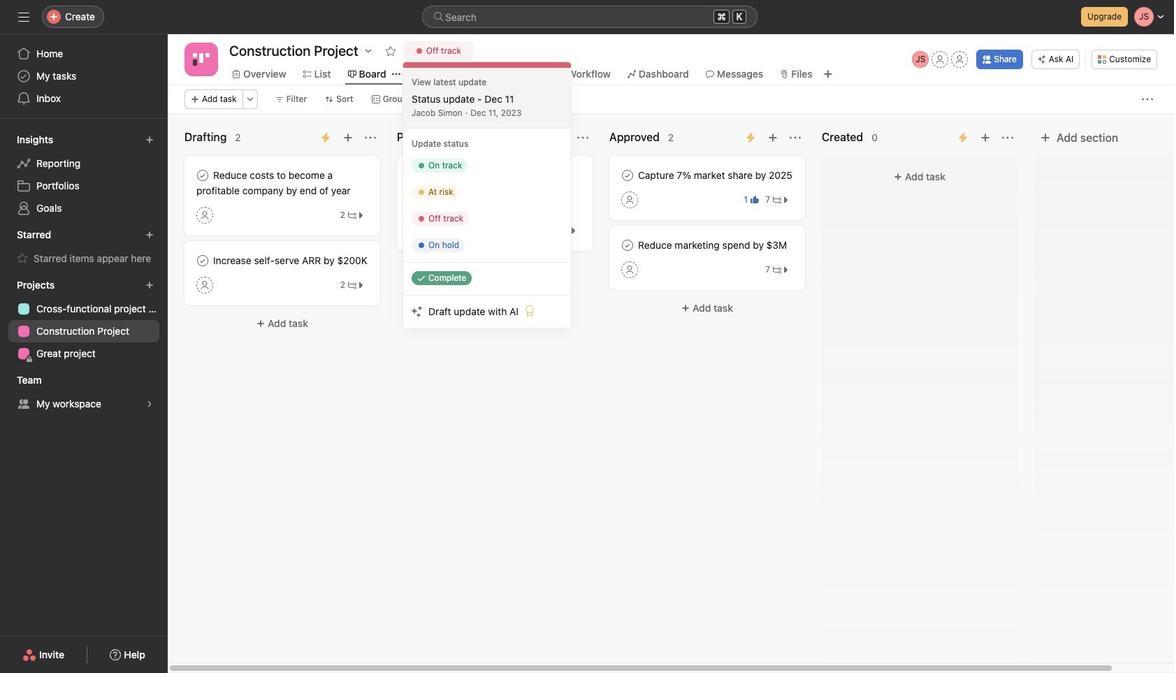 Task type: locate. For each thing, give the bounding box(es) containing it.
menu item
[[404, 68, 571, 128]]

hide sidebar image
[[18, 11, 29, 22]]

tab actions image
[[392, 70, 401, 78]]

2 more section actions image from the left
[[578, 132, 589, 143]]

new insights image
[[145, 136, 154, 144]]

more section actions image
[[365, 132, 376, 143], [578, 132, 589, 143], [790, 132, 801, 143]]

0 horizontal spatial add task image
[[343, 132, 354, 143]]

more section actions image for rules for drafting 'image' at the top of page
[[365, 132, 376, 143]]

mark complete image
[[194, 252, 211, 269]]

board image
[[193, 51, 210, 68]]

add task image for more section actions image
[[981, 132, 992, 143]]

add task image right rules for drafting 'image' at the top of page
[[343, 132, 354, 143]]

rules for approved image
[[746, 132, 757, 143]]

more actions image
[[246, 95, 254, 104]]

1 more section actions image from the left
[[365, 132, 376, 143]]

menu
[[404, 62, 571, 328]]

1 add task image from the left
[[343, 132, 354, 143]]

add items to starred image
[[145, 231, 154, 239]]

None field
[[422, 6, 758, 28]]

1 horizontal spatial more section actions image
[[578, 132, 589, 143]]

mark complete image
[[194, 167, 211, 184], [407, 167, 424, 184], [620, 167, 636, 184], [620, 237, 636, 254]]

add task image
[[768, 132, 779, 143]]

mark complete checkbox for more section actions icon corresponding to rules for approved icon
[[620, 167, 636, 184]]

projects element
[[0, 273, 168, 368]]

3 more section actions image from the left
[[790, 132, 801, 143]]

new project or portfolio image
[[145, 281, 154, 290]]

rules for created image
[[958, 132, 969, 143]]

Mark complete checkbox
[[194, 167, 211, 184], [407, 167, 424, 184], [620, 167, 636, 184], [620, 237, 636, 254]]

0 horizontal spatial more section actions image
[[365, 132, 376, 143]]

2 add task image from the left
[[981, 132, 992, 143]]

add to starred image
[[385, 45, 396, 57]]

add task image left more section actions image
[[981, 132, 992, 143]]

1 horizontal spatial add task image
[[981, 132, 992, 143]]

more actions image
[[1143, 94, 1154, 105]]

2 horizontal spatial more section actions image
[[790, 132, 801, 143]]

add task image
[[343, 132, 354, 143], [981, 132, 992, 143]]

expand image
[[569, 227, 578, 235]]



Task type: vqa. For each thing, say whether or not it's contained in the screenshot.
What's in my trial? button
no



Task type: describe. For each thing, give the bounding box(es) containing it.
1 like. you liked this task image
[[751, 196, 760, 204]]

add task image for rules for drafting 'image' at the top of page's more section actions icon
[[343, 132, 354, 143]]

see details, my workspace image
[[145, 400, 154, 408]]

add tab image
[[823, 69, 834, 80]]

teams element
[[0, 368, 168, 418]]

starred element
[[0, 222, 168, 273]]

more section actions image for rules for approved icon
[[790, 132, 801, 143]]

rules for drafting image
[[320, 132, 332, 143]]

Search tasks, projects, and more text field
[[422, 6, 758, 28]]

mark complete checkbox for rules for drafting 'image' at the top of page's more section actions icon
[[194, 167, 211, 184]]

mark complete checkbox for second more section actions icon
[[407, 167, 424, 184]]

insights element
[[0, 127, 168, 222]]

global element
[[0, 34, 168, 118]]

Mark complete checkbox
[[194, 252, 211, 269]]

more section actions image
[[1003, 132, 1014, 143]]

manage project members image
[[913, 51, 930, 68]]



